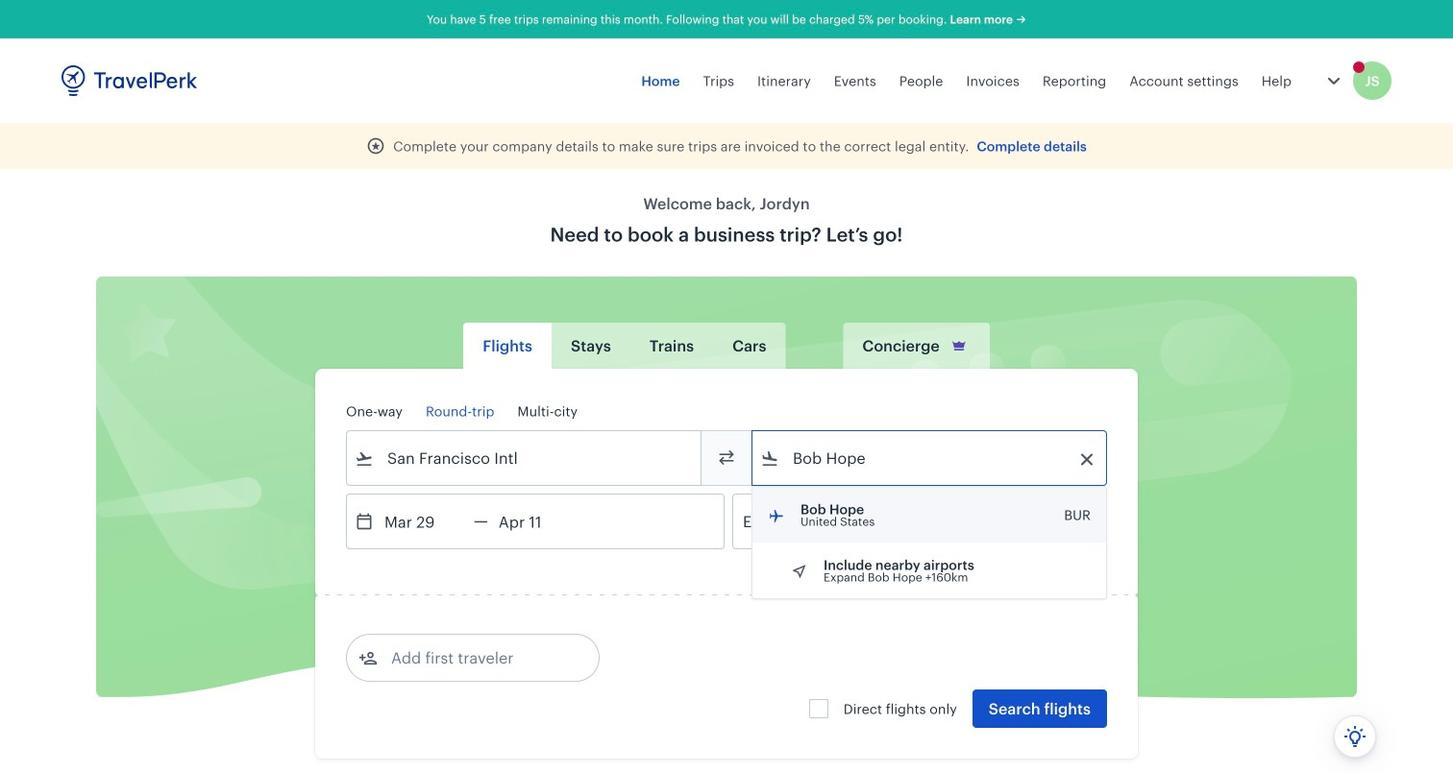 Task type: locate. For each thing, give the bounding box(es) containing it.
From search field
[[374, 443, 676, 474]]

Return text field
[[488, 495, 588, 549]]

Add first traveler search field
[[378, 643, 578, 674]]



Task type: describe. For each thing, give the bounding box(es) containing it.
Depart text field
[[374, 495, 474, 549]]

To search field
[[780, 443, 1082, 474]]



